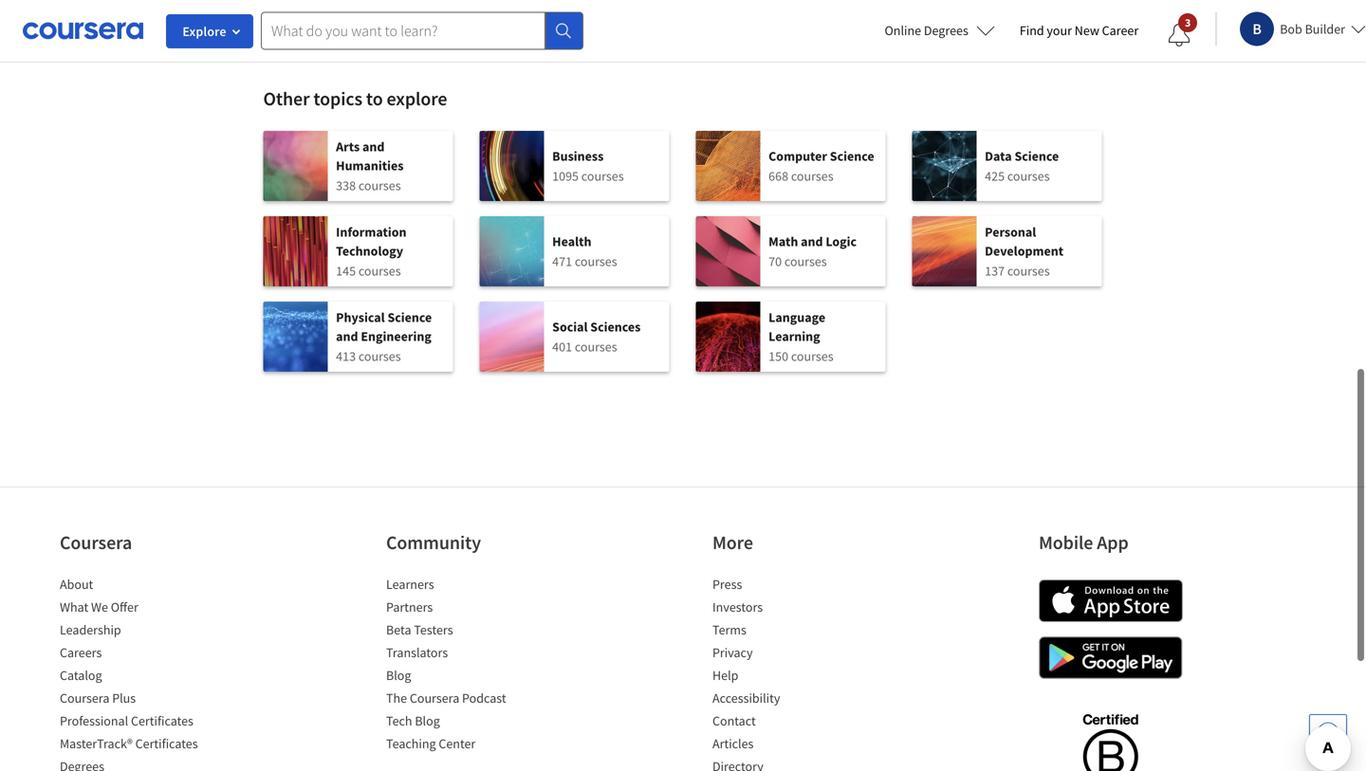 Task type: locate. For each thing, give the bounding box(es) containing it.
courses down business
[[581, 167, 624, 185]]

courses
[[581, 167, 624, 185], [791, 167, 834, 185], [1007, 167, 1050, 185], [358, 177, 401, 194], [575, 253, 617, 270], [784, 253, 827, 270], [358, 262, 401, 279], [1007, 262, 1050, 279], [575, 338, 617, 355], [358, 348, 401, 365], [791, 348, 834, 365]]

other topics to explore
[[263, 87, 447, 111]]

find your new career link
[[1010, 19, 1148, 43]]

courses right 425
[[1007, 167, 1050, 185]]

courses inside math and logic 70 courses
[[784, 253, 827, 270]]

courses inside personal development 137 courses
[[1007, 262, 1050, 279]]

download on the app store image
[[1039, 580, 1183, 622]]

1 vertical spatial certificates
[[135, 735, 198, 752]]

blog up teaching center link
[[415, 712, 440, 730]]

terms
[[712, 621, 746, 638]]

center
[[439, 735, 476, 752]]

list for other topics to explore
[[263, 131, 1103, 387]]

list item down mastertrack® certificates link
[[60, 757, 221, 771]]

coursera for learners partners beta testers translators blog the coursera podcast tech blog teaching center
[[410, 690, 459, 707]]

development
[[985, 242, 1064, 259]]

accessibility link
[[712, 690, 780, 707]]

coursera inside learners partners beta testers translators blog the coursera podcast tech blog teaching center
[[410, 690, 459, 707]]

your
[[1047, 22, 1072, 39]]

2 horizontal spatial and
[[801, 233, 823, 250]]

bob
[[1280, 20, 1302, 37]]

list
[[263, 131, 1103, 387], [60, 575, 221, 771], [386, 575, 547, 757], [712, 575, 874, 771]]

science inside data science 425 courses
[[1015, 148, 1059, 165]]

and inside arts and humanities 338 courses
[[362, 138, 385, 155]]

668
[[769, 167, 788, 185]]

new
[[1075, 22, 1099, 39]]

investors
[[712, 599, 763, 616]]

courses down sciences
[[575, 338, 617, 355]]

coursera up tech blog link
[[410, 690, 459, 707]]

list item for coursera
[[60, 757, 221, 771]]

0 vertical spatial and
[[362, 138, 385, 155]]

courses down development
[[1007, 262, 1050, 279]]

1 vertical spatial and
[[801, 233, 823, 250]]

science right data on the top of page
[[1015, 148, 1059, 165]]

science up engineering
[[387, 309, 432, 326]]

and inside math and logic 70 courses
[[801, 233, 823, 250]]

list containing about
[[60, 575, 221, 771]]

articles link
[[712, 735, 754, 752]]

privacy
[[712, 644, 753, 661]]

courses down math
[[784, 253, 827, 270]]

more
[[712, 531, 753, 555]]

information technology 145 courses
[[336, 223, 407, 279]]

3 button
[[1153, 12, 1206, 58]]

to
[[366, 87, 383, 111]]

catalog
[[60, 667, 102, 684]]

courses down engineering
[[358, 348, 401, 365]]

engineering
[[361, 328, 431, 345]]

certificates
[[131, 712, 193, 730], [135, 735, 198, 752]]

the
[[386, 690, 407, 707]]

1 horizontal spatial blog
[[415, 712, 440, 730]]

logo of certified b corporation image
[[1072, 703, 1149, 771]]

courses down technology
[[358, 262, 401, 279]]

what
[[60, 599, 88, 616]]

mastertrack®
[[60, 735, 133, 752]]

logic
[[826, 233, 857, 250]]

arts and humanities 338 courses
[[336, 138, 404, 194]]

about
[[60, 576, 93, 593]]

bob builder
[[1280, 20, 1345, 37]]

career
[[1102, 22, 1139, 39]]

list item down articles link
[[712, 757, 874, 771]]

and
[[362, 138, 385, 155], [801, 233, 823, 250], [336, 328, 358, 345]]

1 horizontal spatial science
[[830, 148, 874, 165]]

1 vertical spatial blog
[[415, 712, 440, 730]]

list containing learners
[[386, 575, 547, 757]]

coursera image
[[23, 15, 143, 46]]

science for data science 425 courses
[[1015, 148, 1059, 165]]

certificates up mastertrack® certificates link
[[131, 712, 193, 730]]

builder
[[1305, 20, 1345, 37]]

app
[[1097, 531, 1129, 555]]

and inside physical science and engineering 413 courses
[[336, 328, 358, 345]]

blog up the
[[386, 667, 411, 684]]

coursera inside about what we offer leadership careers catalog coursera plus professional certificates mastertrack® certificates
[[60, 690, 109, 707]]

science inside computer science 668 courses
[[830, 148, 874, 165]]

0 horizontal spatial and
[[336, 328, 358, 345]]

online
[[885, 22, 921, 39]]

leadership link
[[60, 621, 121, 638]]

language
[[769, 309, 825, 326]]

70
[[769, 253, 782, 270]]

certificates down the professional certificates link at the bottom left
[[135, 735, 198, 752]]

other
[[263, 87, 310, 111]]

list item for more
[[712, 757, 874, 771]]

1 horizontal spatial list item
[[712, 757, 874, 771]]

science
[[830, 148, 874, 165], [1015, 148, 1059, 165], [387, 309, 432, 326]]

technology
[[336, 242, 403, 259]]

business 1095 courses
[[552, 148, 624, 185]]

explore
[[387, 87, 447, 111]]

explore button
[[166, 14, 253, 48]]

2 vertical spatial and
[[336, 328, 358, 345]]

terms link
[[712, 621, 746, 638]]

courses inside arts and humanities 338 courses
[[358, 177, 401, 194]]

list containing press
[[712, 575, 874, 771]]

coursera for about what we offer leadership careers catalog coursera plus professional certificates mastertrack® certificates
[[60, 690, 109, 707]]

mastertrack® certificates link
[[60, 735, 198, 752]]

courses down humanities
[[358, 177, 401, 194]]

offer
[[111, 599, 138, 616]]

get it on google play image
[[1039, 637, 1183, 679]]

and for arts
[[362, 138, 385, 155]]

list item
[[60, 757, 221, 771], [712, 757, 874, 771]]

find
[[1020, 22, 1044, 39]]

coursera plus link
[[60, 690, 136, 707]]

data science 425 courses
[[985, 148, 1059, 185]]

physical
[[336, 309, 385, 326]]

science right computer
[[830, 148, 874, 165]]

courses inside information technology 145 courses
[[358, 262, 401, 279]]

courses inside data science 425 courses
[[1007, 167, 1050, 185]]

0 horizontal spatial science
[[387, 309, 432, 326]]

2 horizontal spatial science
[[1015, 148, 1059, 165]]

online degrees
[[885, 22, 968, 39]]

137
[[985, 262, 1005, 279]]

2 list item from the left
[[712, 757, 874, 771]]

and right math
[[801, 233, 823, 250]]

courses down computer
[[791, 167, 834, 185]]

explore
[[182, 23, 226, 40]]

None search field
[[261, 12, 583, 50]]

learners link
[[386, 576, 434, 593]]

list containing arts and humanities
[[263, 131, 1103, 387]]

and up 413
[[336, 328, 358, 345]]

1 list item from the left
[[60, 757, 221, 771]]

courses down learning
[[791, 348, 834, 365]]

0 horizontal spatial list item
[[60, 757, 221, 771]]

0 horizontal spatial blog
[[386, 667, 411, 684]]

courses down health in the top left of the page
[[575, 253, 617, 270]]

coursera down catalog link
[[60, 690, 109, 707]]

1095
[[552, 167, 579, 185]]

accessibility
[[712, 690, 780, 707]]

science for computer science 668 courses
[[830, 148, 874, 165]]

mobile
[[1039, 531, 1093, 555]]

1 horizontal spatial and
[[362, 138, 385, 155]]

online degrees button
[[869, 9, 1010, 51]]

science inside physical science and engineering 413 courses
[[387, 309, 432, 326]]

humanities
[[336, 157, 404, 174]]

blog
[[386, 667, 411, 684], [415, 712, 440, 730]]

and up humanities
[[362, 138, 385, 155]]

401
[[552, 338, 572, 355]]

science for physical science and engineering 413 courses
[[387, 309, 432, 326]]

3
[[1185, 15, 1191, 30]]



Task type: vqa. For each thing, say whether or not it's contained in the screenshot.
Overview link
no



Task type: describe. For each thing, give the bounding box(es) containing it.
and for math
[[801, 233, 823, 250]]

podcast
[[462, 690, 506, 707]]

health 471 courses
[[552, 233, 617, 270]]

privacy link
[[712, 644, 753, 661]]

partners
[[386, 599, 433, 616]]

partners link
[[386, 599, 433, 616]]

careers
[[60, 644, 102, 661]]

press link
[[712, 576, 742, 593]]

personal
[[985, 223, 1036, 240]]

courses inside business 1095 courses
[[581, 167, 624, 185]]

list for coursera
[[60, 575, 221, 771]]

personal development 137 courses
[[985, 223, 1064, 279]]

physical science and engineering 413 courses
[[336, 309, 432, 365]]

catalog link
[[60, 667, 102, 684]]

topics
[[313, 87, 362, 111]]

courses inside social sciences 401 courses
[[575, 338, 617, 355]]

courses inside physical science and engineering 413 courses
[[358, 348, 401, 365]]

425
[[985, 167, 1005, 185]]

help center image
[[1317, 722, 1340, 745]]

information
[[336, 223, 407, 240]]

0 vertical spatial certificates
[[131, 712, 193, 730]]

What do you want to learn? text field
[[261, 12, 545, 50]]

translators
[[386, 644, 448, 661]]

careers link
[[60, 644, 102, 661]]

b
[[1253, 19, 1262, 38]]

courses inside health 471 courses
[[575, 253, 617, 270]]

testers
[[414, 621, 453, 638]]

teaching
[[386, 735, 436, 752]]

courses inside computer science 668 courses
[[791, 167, 834, 185]]

the coursera podcast link
[[386, 690, 506, 707]]

professional
[[60, 712, 128, 730]]

social
[[552, 318, 588, 335]]

professional certificates link
[[60, 712, 193, 730]]

list for community
[[386, 575, 547, 757]]

learners partners beta testers translators blog the coursera podcast tech blog teaching center
[[386, 576, 506, 752]]

contact link
[[712, 712, 756, 730]]

what we offer link
[[60, 599, 138, 616]]

leadership
[[60, 621, 121, 638]]

data
[[985, 148, 1012, 165]]

150
[[769, 348, 788, 365]]

find your new career
[[1020, 22, 1139, 39]]

business
[[552, 148, 604, 165]]

press
[[712, 576, 742, 593]]

learning
[[769, 328, 820, 345]]

help link
[[712, 667, 738, 684]]

health
[[552, 233, 591, 250]]

413
[[336, 348, 356, 365]]

sciences
[[590, 318, 641, 335]]

tech
[[386, 712, 412, 730]]

show notifications image
[[1168, 24, 1191, 46]]

we
[[91, 599, 108, 616]]

list for more
[[712, 575, 874, 771]]

tech blog link
[[386, 712, 440, 730]]

blog link
[[386, 667, 411, 684]]

translators link
[[386, 644, 448, 661]]

help
[[712, 667, 738, 684]]

coursera up the about link at the left of page
[[60, 531, 132, 555]]

social sciences 401 courses
[[552, 318, 641, 355]]

math and logic 70 courses
[[769, 233, 857, 270]]

press investors terms privacy help accessibility contact articles
[[712, 576, 780, 752]]

math
[[769, 233, 798, 250]]

community
[[386, 531, 481, 555]]

plus
[[112, 690, 136, 707]]

338
[[336, 177, 356, 194]]

mobile app
[[1039, 531, 1129, 555]]

teaching center link
[[386, 735, 476, 752]]

about link
[[60, 576, 93, 593]]

0 vertical spatial blog
[[386, 667, 411, 684]]

beta testers link
[[386, 621, 453, 638]]

degrees
[[924, 22, 968, 39]]

145
[[336, 262, 356, 279]]

arts
[[336, 138, 360, 155]]

investors link
[[712, 599, 763, 616]]

beta
[[386, 621, 411, 638]]

courses inside language learning 150 courses
[[791, 348, 834, 365]]

articles
[[712, 735, 754, 752]]

computer
[[769, 148, 827, 165]]

about what we offer leadership careers catalog coursera plus professional certificates mastertrack® certificates
[[60, 576, 198, 752]]



